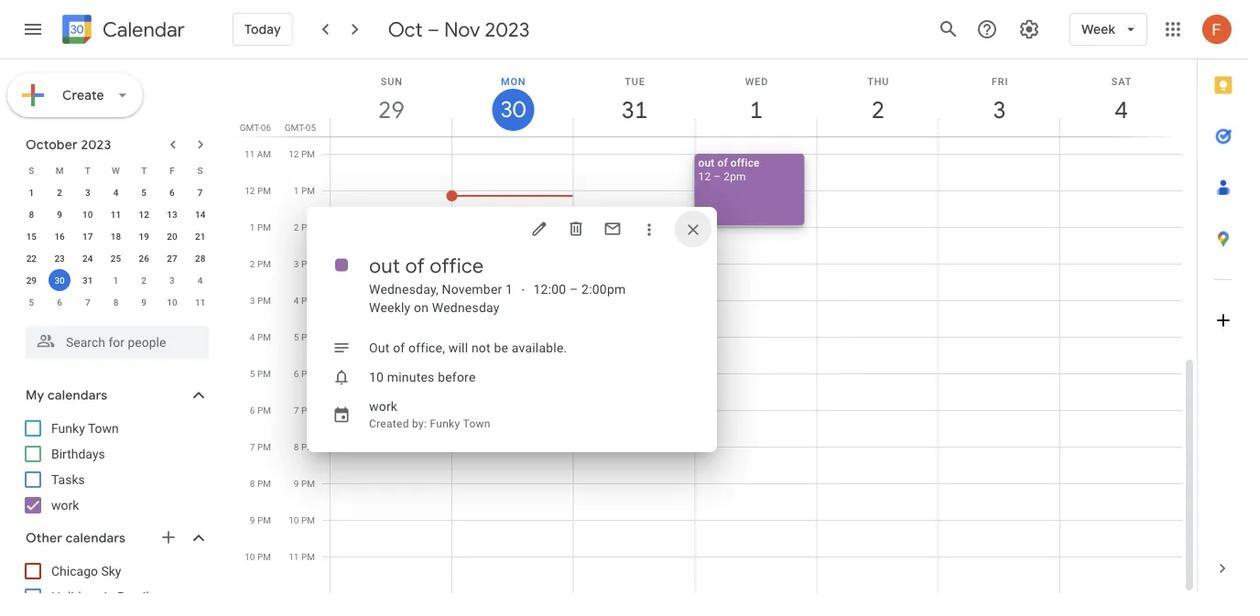 Task type: describe. For each thing, give the bounding box(es) containing it.
29 inside column header
[[377, 95, 403, 125]]

18 element
[[105, 225, 127, 247]]

other calendars button
[[4, 524, 227, 553]]

17
[[83, 231, 93, 242]]

1 column header
[[695, 60, 818, 136]]

not
[[472, 340, 491, 355]]

october
[[26, 136, 78, 153]]

wed
[[745, 76, 769, 87]]

31 element
[[77, 269, 99, 291]]

31 link
[[614, 89, 656, 131]]

fri
[[992, 76, 1009, 87]]

0 horizontal spatial 4 pm
[[250, 332, 271, 343]]

27
[[167, 253, 177, 264]]

21
[[195, 231, 205, 242]]

of for out of office, will not be available.
[[393, 340, 405, 355]]

0 vertical spatial 10 pm
[[289, 515, 315, 526]]

november 9 element
[[133, 291, 155, 313]]

26 element
[[133, 247, 155, 269]]

before
[[438, 370, 476, 385]]

main drawer image
[[22, 18, 44, 40]]

funky inside my calendars list
[[51, 421, 85, 436]]

25
[[111, 253, 121, 264]]

23
[[54, 253, 65, 264]]

row group containing 1
[[17, 181, 214, 313]]

0 vertical spatial 12 pm
[[289, 148, 315, 159]]

chicago
[[51, 564, 98, 579]]

0 vertical spatial 4 pm
[[294, 295, 315, 306]]

22
[[26, 253, 37, 264]]

13 element
[[161, 203, 183, 225]]

1 inside wed 1
[[749, 95, 762, 125]]

4 link
[[1101, 89, 1143, 131]]

mon 30
[[500, 76, 526, 124]]

27 element
[[161, 247, 183, 269]]

party
[[662, 211, 688, 224]]

0 horizontal spatial 7 pm
[[250, 442, 271, 453]]

10 down 'out'
[[369, 370, 384, 385]]

31 inside column header
[[621, 95, 647, 125]]

18
[[111, 231, 121, 242]]

weekly
[[369, 300, 411, 315]]

of for out of office 12 – 2pm
[[718, 156, 728, 169]]

30 link
[[492, 89, 534, 131]]

0 vertical spatial 8 pm
[[294, 442, 315, 453]]

create button
[[7, 73, 143, 117]]

be
[[494, 340, 509, 355]]

row containing 29
[[17, 269, 214, 291]]

31 column header
[[573, 60, 696, 136]]

2:00pm
[[582, 282, 626, 297]]

19 element
[[133, 225, 155, 247]]

work created by: funky town
[[369, 399, 491, 431]]

halloween
[[577, 211, 628, 224]]

w
[[112, 165, 120, 176]]

my calendars
[[26, 388, 107, 404]]

31 inside 'october 2023' grid
[[83, 275, 93, 286]]

november 6 element
[[49, 291, 71, 313]]

thu
[[868, 76, 890, 87]]

1 horizontal spatial 1 pm
[[294, 185, 315, 196]]

0 horizontal spatial 6 pm
[[250, 405, 271, 416]]

15
[[26, 231, 37, 242]]

row containing 8
[[17, 203, 214, 225]]

halloween office party 1:30 – 2:30pm
[[577, 211, 688, 238]]

24
[[83, 253, 93, 264]]

12 element
[[133, 203, 155, 225]]

30, today element
[[49, 269, 71, 291]]

my calendars list
[[4, 414, 227, 520]]

2 inside thu 2
[[871, 95, 884, 125]]

other
[[26, 530, 62, 547]]

funky town
[[51, 421, 119, 436]]

12:00
[[534, 282, 567, 297]]

1:30
[[577, 225, 598, 238]]

tue 31
[[621, 76, 647, 125]]

am
[[257, 148, 271, 159]]

10 left 11 pm
[[245, 551, 255, 562]]

29 column header
[[330, 60, 452, 136]]

november
[[442, 282, 502, 297]]

of for out of office wednesday, november 1 ⋅ 12:00 – 2:00pm weekly on wednesday
[[405, 253, 425, 278]]

oct
[[388, 16, 423, 42]]

30 inside mon 30
[[500, 95, 525, 124]]

28
[[195, 253, 205, 264]]

28 element
[[189, 247, 211, 269]]

week
[[1082, 21, 1116, 38]]

other calendars list
[[4, 557, 227, 595]]

sat
[[1112, 76, 1132, 87]]

my calendars button
[[4, 381, 227, 410]]

29 link
[[370, 89, 413, 131]]

2 s from the left
[[198, 165, 203, 176]]

1 vertical spatial 2023
[[81, 136, 111, 153]]

m
[[56, 165, 64, 176]]

11 pm
[[289, 551, 315, 562]]

my
[[26, 388, 44, 404]]

16
[[54, 231, 65, 242]]

other calendars
[[26, 530, 126, 547]]

2:30pm
[[611, 225, 649, 238]]

05
[[306, 122, 316, 133]]

add other calendars image
[[159, 529, 178, 547]]

3 link
[[979, 89, 1021, 131]]

wed 1
[[745, 76, 769, 125]]

26
[[139, 253, 149, 264]]

sat 4
[[1112, 76, 1132, 125]]

1 t from the left
[[85, 165, 91, 176]]

out
[[369, 340, 390, 355]]

0 horizontal spatial 5 pm
[[250, 368, 271, 379]]

calendars for other calendars
[[66, 530, 126, 547]]

town inside my calendars list
[[88, 421, 119, 436]]

sun
[[381, 76, 403, 87]]

2 inside 'november 2' element
[[141, 275, 147, 286]]

created
[[369, 418, 409, 431]]

11 element
[[105, 203, 127, 225]]

10 element
[[77, 203, 99, 225]]

tasks
[[51, 472, 85, 487]]

available.
[[512, 340, 567, 355]]

0 horizontal spatial 12 pm
[[245, 185, 271, 196]]

town inside work created by: funky town
[[463, 418, 491, 431]]

out of office wednesday, november 1 ⋅ 12:00 – 2:00pm weekly on wednesday
[[369, 253, 626, 315]]

fri 3
[[992, 76, 1009, 125]]

office for out of office wednesday, november 1 ⋅ 12:00 – 2:00pm weekly on wednesday
[[430, 253, 484, 278]]

24 element
[[77, 247, 99, 269]]

mon
[[501, 76, 526, 87]]

21 element
[[189, 225, 211, 247]]

1 inside out of office wednesday, november 1 ⋅ 12:00 – 2:00pm weekly on wednesday
[[506, 282, 513, 297]]

2 link
[[857, 89, 899, 131]]

17 element
[[77, 225, 99, 247]]

minutes
[[387, 370, 435, 385]]

06
[[261, 122, 271, 133]]

20
[[167, 231, 177, 242]]

nov
[[444, 16, 480, 42]]

grid containing 29
[[235, 60, 1197, 595]]



Task type: vqa. For each thing, say whether or not it's contained in the screenshot.


Task type: locate. For each thing, give the bounding box(es) containing it.
today
[[245, 21, 281, 38]]

None search field
[[0, 319, 227, 359]]

1 horizontal spatial 12 pm
[[289, 148, 315, 159]]

0 horizontal spatial 29
[[26, 275, 37, 286]]

1 vertical spatial office
[[631, 211, 660, 224]]

0 vertical spatial 3 pm
[[294, 258, 315, 269]]

funky right by: at the bottom left of page
[[430, 418, 460, 431]]

– inside out of office 12 – 2pm
[[714, 170, 721, 183]]

4 inside sat 4
[[1114, 95, 1127, 125]]

1 horizontal spatial 3 pm
[[294, 258, 315, 269]]

12 inside out of office 12 – 2pm
[[699, 170, 711, 183]]

1 right '21' element
[[250, 222, 255, 233]]

november 10 element
[[161, 291, 183, 313]]

0 vertical spatial work
[[369, 399, 398, 414]]

office inside the halloween office party 1:30 – 2:30pm
[[631, 211, 660, 224]]

1 horizontal spatial town
[[463, 418, 491, 431]]

0 vertical spatial 9 pm
[[294, 478, 315, 489]]

row containing 15
[[17, 225, 214, 247]]

by:
[[412, 418, 427, 431]]

calendars up funky town
[[48, 388, 107, 404]]

calendars up chicago sky
[[66, 530, 126, 547]]

8
[[29, 209, 34, 220], [113, 297, 118, 308], [294, 442, 299, 453], [250, 478, 255, 489]]

november 1 element
[[105, 269, 127, 291]]

sky
[[101, 564, 121, 579]]

1 horizontal spatial 29
[[377, 95, 403, 125]]

october 2023
[[26, 136, 111, 153]]

6 pm
[[294, 368, 315, 379], [250, 405, 271, 416]]

t
[[85, 165, 91, 176], [141, 165, 147, 176]]

2 vertical spatial office
[[430, 253, 484, 278]]

1 horizontal spatial 9 pm
[[294, 478, 315, 489]]

create
[[62, 87, 104, 104]]

s right f
[[198, 165, 203, 176]]

12 down gmt-05
[[289, 148, 299, 159]]

1 horizontal spatial 4 pm
[[294, 295, 315, 306]]

1 pm
[[294, 185, 315, 196], [250, 222, 271, 233]]

0 vertical spatial 2023
[[485, 16, 530, 42]]

email event details image
[[604, 220, 622, 238]]

town down before
[[463, 418, 491, 431]]

s left m
[[29, 165, 34, 176]]

1 horizontal spatial gmt-
[[285, 122, 306, 133]]

1 horizontal spatial 30
[[500, 95, 525, 124]]

1 vertical spatial 30
[[54, 275, 65, 286]]

wednesday
[[432, 300, 500, 315]]

0 vertical spatial calendars
[[48, 388, 107, 404]]

13
[[167, 209, 177, 220]]

sun 29
[[377, 76, 403, 125]]

on
[[414, 300, 429, 315]]

tab list
[[1198, 60, 1249, 543]]

4 row from the top
[[17, 225, 214, 247]]

birthdays
[[51, 447, 105, 462]]

0 vertical spatial 7 pm
[[294, 405, 315, 416]]

0 vertical spatial 5 pm
[[294, 332, 315, 343]]

0 vertical spatial office
[[731, 156, 760, 169]]

row containing s
[[17, 159, 214, 181]]

29
[[377, 95, 403, 125], [26, 275, 37, 286]]

2 gmt- from the left
[[285, 122, 306, 133]]

tue
[[625, 76, 646, 87]]

1 horizontal spatial funky
[[430, 418, 460, 431]]

1 horizontal spatial 6 pm
[[294, 368, 315, 379]]

1 vertical spatial 31
[[83, 275, 93, 286]]

6 row from the top
[[17, 269, 214, 291]]

t left f
[[141, 165, 147, 176]]

calendar element
[[59, 11, 185, 51]]

work inside my calendars list
[[51, 498, 79, 513]]

11 for november 11 element
[[195, 297, 205, 308]]

– right 12:00
[[570, 282, 578, 297]]

work for work
[[51, 498, 79, 513]]

0 horizontal spatial s
[[29, 165, 34, 176]]

1 vertical spatial calendars
[[66, 530, 126, 547]]

4
[[1114, 95, 1127, 125], [113, 187, 118, 198], [198, 275, 203, 286], [294, 295, 299, 306], [250, 332, 255, 343]]

1 vertical spatial out
[[369, 253, 400, 278]]

work inside work created by: funky town
[[369, 399, 398, 414]]

row group
[[17, 181, 214, 313]]

1 horizontal spatial 31
[[621, 95, 647, 125]]

1 horizontal spatial t
[[141, 165, 147, 176]]

2 row from the top
[[17, 181, 214, 203]]

week button
[[1070, 7, 1148, 51]]

0 vertical spatial 1 pm
[[294, 185, 315, 196]]

1 gmt- from the left
[[240, 122, 261, 133]]

1 horizontal spatial 8 pm
[[294, 442, 315, 453]]

row
[[17, 159, 214, 181], [17, 181, 214, 203], [17, 203, 214, 225], [17, 225, 214, 247], [17, 247, 214, 269], [17, 269, 214, 291], [17, 291, 214, 313]]

november 4 element
[[189, 269, 211, 291]]

1 down gmt-05
[[294, 185, 299, 196]]

11 for 11 element
[[111, 209, 121, 220]]

out inside out of office wednesday, november 1 ⋅ 12:00 – 2:00pm weekly on wednesday
[[369, 253, 400, 278]]

15 element
[[20, 225, 42, 247]]

1 vertical spatial 10 pm
[[245, 551, 271, 562]]

11 for 11 am
[[245, 148, 255, 159]]

4 column header
[[1060, 60, 1183, 136]]

pm
[[301, 148, 315, 159], [257, 185, 271, 196], [301, 185, 315, 196], [257, 222, 271, 233], [301, 222, 315, 233], [257, 258, 271, 269], [301, 258, 315, 269], [257, 295, 271, 306], [301, 295, 315, 306], [257, 332, 271, 343], [301, 332, 315, 343], [257, 368, 271, 379], [301, 368, 315, 379], [257, 405, 271, 416], [301, 405, 315, 416], [257, 442, 271, 453], [301, 442, 315, 453], [257, 478, 271, 489], [301, 478, 315, 489], [257, 515, 271, 526], [301, 515, 315, 526], [257, 551, 271, 562], [301, 551, 315, 562]]

november 8 element
[[105, 291, 127, 313]]

gmt-06
[[240, 122, 271, 133]]

calendars inside 'dropdown button'
[[66, 530, 126, 547]]

30 column header
[[452, 60, 574, 136]]

23 element
[[49, 247, 71, 269]]

2 t from the left
[[141, 165, 147, 176]]

office,
[[409, 340, 445, 355]]

of up wednesday,
[[405, 253, 425, 278]]

29 down 22
[[26, 275, 37, 286]]

29 down sun at the left
[[377, 95, 403, 125]]

31
[[621, 95, 647, 125], [83, 275, 93, 286]]

1 s from the left
[[29, 165, 34, 176]]

0 horizontal spatial out
[[369, 253, 400, 278]]

1 vertical spatial 2 pm
[[250, 258, 271, 269]]

0 horizontal spatial 10 pm
[[245, 551, 271, 562]]

calendars for my calendars
[[48, 388, 107, 404]]

– down halloween
[[601, 225, 609, 238]]

1 link
[[736, 89, 778, 131]]

0 horizontal spatial 8 pm
[[250, 478, 271, 489]]

out inside out of office 12 – 2pm
[[699, 156, 715, 169]]

0 horizontal spatial 1 pm
[[250, 222, 271, 233]]

0 vertical spatial of
[[718, 156, 728, 169]]

1 horizontal spatial s
[[198, 165, 203, 176]]

work
[[369, 399, 398, 414], [51, 498, 79, 513]]

gmt- up 11 am
[[240, 122, 261, 133]]

2
[[871, 95, 884, 125], [57, 187, 62, 198], [294, 222, 299, 233], [250, 258, 255, 269], [141, 275, 147, 286]]

0 horizontal spatial gmt-
[[240, 122, 261, 133]]

– left 2pm
[[714, 170, 721, 183]]

2023 right october
[[81, 136, 111, 153]]

office up the november in the left top of the page
[[430, 253, 484, 278]]

0 vertical spatial 31
[[621, 95, 647, 125]]

31 down 24
[[83, 275, 93, 286]]

work for work created by: funky town
[[369, 399, 398, 414]]

t left w
[[85, 165, 91, 176]]

0 horizontal spatial 2023
[[81, 136, 111, 153]]

12 down 11 am
[[245, 185, 255, 196]]

30 down 23
[[54, 275, 65, 286]]

3
[[992, 95, 1005, 125], [85, 187, 90, 198], [294, 258, 299, 269], [170, 275, 175, 286], [250, 295, 255, 306]]

0 horizontal spatial 3 pm
[[250, 295, 271, 306]]

10 pm
[[289, 515, 315, 526], [245, 551, 271, 562]]

november 11 element
[[189, 291, 211, 313]]

settings menu image
[[1019, 18, 1041, 40]]

⋅
[[521, 282, 526, 297]]

1 vertical spatial 7 pm
[[250, 442, 271, 453]]

office for out of office 12 – 2pm
[[731, 156, 760, 169]]

0 vertical spatial 29
[[377, 95, 403, 125]]

6
[[170, 187, 175, 198], [57, 297, 62, 308], [294, 368, 299, 379], [250, 405, 255, 416]]

1 left ⋅
[[506, 282, 513, 297]]

1 horizontal spatial office
[[631, 211, 660, 224]]

funky
[[430, 418, 460, 431], [51, 421, 85, 436]]

of inside out of office 12 – 2pm
[[718, 156, 728, 169]]

2 vertical spatial of
[[393, 340, 405, 355]]

1
[[749, 95, 762, 125], [294, 185, 299, 196], [29, 187, 34, 198], [250, 222, 255, 233], [113, 275, 118, 286], [506, 282, 513, 297]]

5 pm
[[294, 332, 315, 343], [250, 368, 271, 379]]

10 up 11 pm
[[289, 515, 299, 526]]

1 pm right '21' element
[[250, 222, 271, 233]]

chicago sky
[[51, 564, 121, 579]]

gmt- for 06
[[240, 122, 261, 133]]

Search for people text field
[[37, 326, 198, 359]]

20 element
[[161, 225, 183, 247]]

5 row from the top
[[17, 247, 214, 269]]

office inside out of office wednesday, november 1 ⋅ 12:00 – 2:00pm weekly on wednesday
[[430, 253, 484, 278]]

f
[[170, 165, 175, 176]]

4 pm
[[294, 295, 315, 306], [250, 332, 271, 343]]

2 horizontal spatial office
[[731, 156, 760, 169]]

funky up birthdays
[[51, 421, 85, 436]]

11 for 11 pm
[[289, 551, 299, 562]]

30 inside cell
[[54, 275, 65, 286]]

november 3 element
[[161, 269, 183, 291]]

office
[[731, 156, 760, 169], [631, 211, 660, 224], [430, 253, 484, 278]]

12 pm down gmt-05
[[289, 148, 315, 159]]

22 element
[[20, 247, 42, 269]]

town down my calendars dropdown button
[[88, 421, 119, 436]]

25 element
[[105, 247, 127, 269]]

out for out of office wednesday, november 1 ⋅ 12:00 – 2:00pm weekly on wednesday
[[369, 253, 400, 278]]

out for out of office 12 – 2pm
[[699, 156, 715, 169]]

10 minutes before
[[369, 370, 476, 385]]

1 vertical spatial 9 pm
[[250, 515, 271, 526]]

calendar heading
[[99, 17, 185, 43]]

work down the tasks
[[51, 498, 79, 513]]

1 horizontal spatial 10 pm
[[289, 515, 315, 526]]

2023 right nov
[[485, 16, 530, 42]]

calendars inside dropdown button
[[48, 388, 107, 404]]

gmt- right 06
[[285, 122, 306, 133]]

10
[[83, 209, 93, 220], [167, 297, 177, 308], [369, 370, 384, 385], [289, 515, 299, 526], [245, 551, 255, 562]]

1 up 15 element
[[29, 187, 34, 198]]

1 vertical spatial 6 pm
[[250, 405, 271, 416]]

3 pm
[[294, 258, 315, 269], [250, 295, 271, 306]]

3 column header
[[938, 60, 1061, 136]]

thu 2
[[868, 76, 890, 125]]

0 horizontal spatial 31
[[83, 275, 93, 286]]

1 horizontal spatial 2 pm
[[294, 222, 315, 233]]

row containing 22
[[17, 247, 214, 269]]

row containing 5
[[17, 291, 214, 313]]

gmt-05
[[285, 122, 316, 133]]

1 pm down gmt-05
[[294, 185, 315, 196]]

1 vertical spatial 5 pm
[[250, 368, 271, 379]]

7 row from the top
[[17, 291, 214, 313]]

office up 2pm
[[731, 156, 760, 169]]

of up 2pm
[[718, 156, 728, 169]]

2 pm
[[294, 222, 315, 233], [250, 258, 271, 269]]

will
[[449, 340, 468, 355]]

– inside the halloween office party 1:30 – 2:30pm
[[601, 225, 609, 238]]

11 am
[[245, 148, 271, 159]]

1 row from the top
[[17, 159, 214, 181]]

0 horizontal spatial t
[[85, 165, 91, 176]]

grid
[[235, 60, 1197, 595]]

october 2023 grid
[[17, 159, 214, 313]]

29 inside row
[[26, 275, 37, 286]]

0 horizontal spatial funky
[[51, 421, 85, 436]]

1 horizontal spatial work
[[369, 399, 398, 414]]

of inside out of office wednesday, november 1 ⋅ 12:00 – 2:00pm weekly on wednesday
[[405, 253, 425, 278]]

1 vertical spatial 3 pm
[[250, 295, 271, 306]]

gmt- for 05
[[285, 122, 306, 133]]

30 down mon
[[500, 95, 525, 124]]

0 vertical spatial 6 pm
[[294, 368, 315, 379]]

1 vertical spatial 12 pm
[[245, 185, 271, 196]]

0 horizontal spatial 9 pm
[[250, 515, 271, 526]]

0 vertical spatial 2 pm
[[294, 222, 315, 233]]

out
[[699, 156, 715, 169], [369, 253, 400, 278]]

12 inside row group
[[139, 209, 149, 220]]

1 vertical spatial of
[[405, 253, 425, 278]]

0 horizontal spatial 2 pm
[[250, 258, 271, 269]]

1 horizontal spatial 7 pm
[[294, 405, 315, 416]]

wednesday,
[[369, 282, 439, 297]]

november 5 element
[[20, 291, 42, 313]]

14 element
[[189, 203, 211, 225]]

november 7 element
[[77, 291, 99, 313]]

1 horizontal spatial 2023
[[485, 16, 530, 42]]

0 horizontal spatial town
[[88, 421, 119, 436]]

14
[[195, 209, 205, 220]]

oct – nov 2023
[[388, 16, 530, 42]]

work up created
[[369, 399, 398, 414]]

of
[[718, 156, 728, 169], [405, 253, 425, 278], [393, 340, 405, 355]]

10 pm up 11 pm
[[289, 515, 315, 526]]

1 vertical spatial work
[[51, 498, 79, 513]]

1 horizontal spatial out
[[699, 156, 715, 169]]

5
[[141, 187, 147, 198], [29, 297, 34, 308], [294, 332, 299, 343], [250, 368, 255, 379]]

0 vertical spatial out
[[699, 156, 715, 169]]

0 vertical spatial 30
[[500, 95, 525, 124]]

0 horizontal spatial work
[[51, 498, 79, 513]]

10 down november 3 element
[[167, 297, 177, 308]]

calendars
[[48, 388, 107, 404], [66, 530, 126, 547]]

delete event image
[[567, 220, 585, 238]]

0 horizontal spatial 30
[[54, 275, 65, 286]]

office inside out of office 12 – 2pm
[[731, 156, 760, 169]]

12 up the 19
[[139, 209, 149, 220]]

row containing 1
[[17, 181, 214, 203]]

of right 'out'
[[393, 340, 405, 355]]

2 column header
[[817, 60, 939, 136]]

1 vertical spatial 8 pm
[[250, 478, 271, 489]]

out of office 12 – 2pm
[[699, 156, 760, 183]]

office up "2:30pm"
[[631, 211, 660, 224]]

12 left 2pm
[[699, 170, 711, 183]]

3 inside fri 3
[[992, 95, 1005, 125]]

out of office heading
[[369, 253, 484, 278]]

3 row from the top
[[17, 203, 214, 225]]

16 element
[[49, 225, 71, 247]]

1 vertical spatial 4 pm
[[250, 332, 271, 343]]

7 pm
[[294, 405, 315, 416], [250, 442, 271, 453]]

19
[[139, 231, 149, 242]]

12 pm down 11 am
[[245, 185, 271, 196]]

today button
[[233, 7, 293, 51]]

1 horizontal spatial 5 pm
[[294, 332, 315, 343]]

november 2 element
[[133, 269, 155, 291]]

calendar
[[103, 17, 185, 43]]

1 vertical spatial 1 pm
[[250, 222, 271, 233]]

– right oct on the left of the page
[[428, 16, 440, 42]]

31 down tue
[[621, 95, 647, 125]]

8 pm
[[294, 442, 315, 453], [250, 478, 271, 489]]

29 element
[[20, 269, 42, 291]]

2pm
[[724, 170, 746, 183]]

funky inside work created by: funky town
[[430, 418, 460, 431]]

30 cell
[[46, 269, 74, 291]]

0 horizontal spatial office
[[430, 253, 484, 278]]

out of office, will not be available.
[[369, 340, 567, 355]]

2023
[[485, 16, 530, 42], [81, 136, 111, 153]]

10 pm left 11 pm
[[245, 551, 271, 562]]

1 vertical spatial 29
[[26, 275, 37, 286]]

10 up 17
[[83, 209, 93, 220]]

1 down wed
[[749, 95, 762, 125]]

1 down "25" element at the top of page
[[113, 275, 118, 286]]

– inside out of office wednesday, november 1 ⋅ 12:00 – 2:00pm weekly on wednesday
[[570, 282, 578, 297]]



